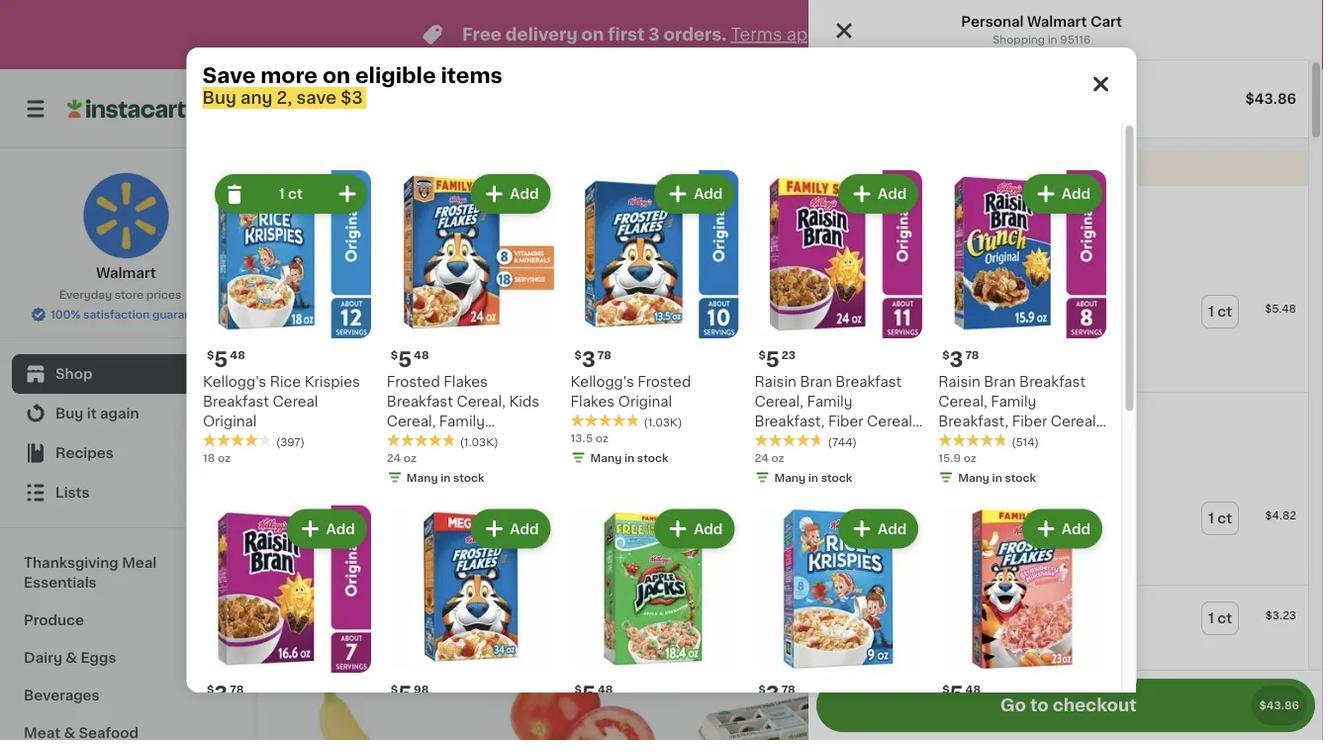 Task type: describe. For each thing, give the bounding box(es) containing it.
1 horizontal spatial delivery
[[889, 161, 946, 175]]

15.9
[[938, 452, 961, 463]]

$10.18
[[923, 431, 956, 442]]

save more on eligible items buy any 2, save $3
[[202, 65, 503, 106]]

ready-
[[1004, 462, 1055, 476]]

almond
[[1022, 501, 1077, 515]]

ct inside "buy any 2, save $3" dialog
[[288, 187, 302, 201]]

frosted inside kellogg's frosted flakes original
[[637, 375, 691, 389]]

about 2.0 lb each
[[495, 497, 590, 508]]

buy it again
[[55, 407, 139, 421]]

beverages link
[[12, 677, 241, 715]]

krispies for kellogg's rice krispies breakfast cereal original 18 oz
[[996, 294, 1052, 308]]

/pkg (est.)
[[743, 434, 824, 450]]

eligible inside 'save more on eligible items buy any 2, save $3'
[[355, 65, 436, 86]]

see for spend
[[904, 459, 931, 472]]

product group containing great value 2% reduced fat milk
[[809, 586, 1309, 677]]

1 down sweet,
[[1209, 512, 1215, 526]]

(514)
[[1011, 436, 1039, 447]]

great value 2% reduced fat milk button
[[894, 600, 1124, 616]]

100% satisfaction guarantee
[[51, 309, 210, 320]]

oz down the /pkg (est.)
[[771, 452, 784, 463]]

is
[[949, 161, 961, 175]]

oz inside mccormick® pure almond extract 2 fl oz
[[913, 522, 926, 533]]

lb up 2.23
[[731, 501, 741, 512]]

1 choose replacement from the top
[[908, 358, 1026, 369]]

item carousel region containing fresh fruit
[[297, 172, 1269, 552]]

instacart logo image
[[67, 97, 186, 121]]

$15,
[[935, 412, 964, 426]]

in inside personal walmart cart shopping in 95116
[[1048, 34, 1058, 45]]

$2.18
[[692, 501, 721, 512]]

10:45am
[[1115, 101, 1180, 116]]

mandarins
[[1087, 502, 1160, 515]]

$ 5 98
[[390, 684, 429, 704]]

rice for kellogg's rice krispies breakfast cereal original
[[270, 375, 301, 389]]

sun harvest seedless red grapes $2.18 / lb about 2.23 lb / package
[[692, 462, 844, 528]]

it
[[87, 407, 97, 421]]

mccormick® pure almond extract image
[[821, 498, 862, 540]]

meal
[[122, 556, 157, 570]]

limited time offer region
[[0, 0, 1265, 69]]

fl
[[903, 522, 911, 533]]

1 ct for great value 2% reduced fat milk
[[1209, 612, 1233, 626]]

pure
[[987, 501, 1019, 515]]

ct for mccormick® pure almond extract
[[1218, 512, 1233, 526]]

beverages
[[24, 689, 100, 703]]

checkout
[[1053, 697, 1137, 714]]

24 for frosted flakes breakfast cereal, kids cereal, family breakfast, original
[[386, 452, 401, 463]]

promotion-wrapper element containing spend $15, save $5
[[809, 393, 1309, 586]]

24 oz for frosted flakes breakfast cereal, kids cereal, family breakfast, original
[[386, 452, 416, 463]]

delivery by 10:45am
[[1024, 101, 1180, 116]]

breakfast for $ 5 23
[[835, 375, 902, 389]]

2, inside 'buy any 2, save $3 add 1 more eligible item to redeem'
[[947, 205, 961, 219]]

all for best sellers
[[1079, 581, 1095, 595]]

2%
[[978, 601, 999, 615]]

stock up mccormick® pure almond extract button
[[1005, 472, 1036, 483]]

promotion-wrapper element containing buy any 2, save $3
[[809, 186, 1309, 393]]

choose for mccormick®
[[908, 551, 951, 562]]

many down 15.9 oz
[[958, 472, 989, 483]]

2, inside 'save more on eligible items buy any 2, save $3'
[[277, 90, 292, 106]]

kellogg's for 5
[[202, 375, 266, 389]]

orders.
[[664, 26, 727, 43]]

1 left $3.23
[[1209, 612, 1215, 626]]

rice for kellogg's rice krispies breakfast cereal original 18 oz
[[961, 294, 992, 308]]

save inside 'save more on eligible items buy any 2, save $3'
[[297, 90, 337, 106]]

any inside 'save more on eligible items buy any 2, save $3'
[[241, 90, 273, 106]]

kellogg's rice krispies breakfast cereal original image
[[821, 291, 862, 333]]

13.5
[[570, 432, 593, 443]]

many down 13.5 oz
[[590, 452, 622, 463]]

harvest
[[722, 462, 777, 476]]

(397)
[[276, 436, 304, 447]]

view all (30+)
[[1041, 581, 1137, 595]]

choose replacement for pure
[[908, 551, 1026, 562]]

product group for buy any 2, save $3
[[809, 279, 1309, 384]]

1 ct button for kellogg's rice krispies breakfast cereal original
[[1203, 296, 1239, 328]]

to- inside the pom wonderful ready- to-eat pomegranate arils 4 oz container
[[890, 482, 910, 496]]

milk
[[1096, 601, 1124, 615]]

raisin bran breakfast cereal, family breakfast, fiber cereal, original for 3
[[938, 375, 1100, 448]]

lb right 2.0
[[551, 497, 561, 508]]

in inside product group
[[351, 485, 361, 496]]

(30+)
[[1098, 581, 1137, 595]]

kellogg's inside kellogg's rice krispies breakfast cereal original 18 oz
[[894, 294, 958, 308]]

1 choose from the top
[[908, 358, 951, 369]]

items for spend $15, save $5
[[990, 459, 1030, 472]]

breakfast, for 3
[[938, 415, 1008, 428]]

many down the /pkg (est.)
[[774, 472, 805, 483]]

1 choose replacement button from the top
[[886, 355, 1026, 372]]

fiber for 5
[[828, 415, 863, 428]]

walmart inside walmart link
[[96, 266, 156, 280]]

organic
[[495, 462, 550, 476]]

1 replacement from the top
[[954, 358, 1026, 369]]

in down frosted flakes breakfast cereal, kids cereal, family breakfast, original
[[440, 472, 450, 483]]

red
[[692, 482, 720, 496]]

product group containing /pkg (est.)
[[692, 244, 874, 530]]

1 left "$5.48"
[[1209, 305, 1215, 319]]

oz down kellogg's rice krispies breakfast cereal original
[[217, 452, 230, 463]]

wonderful inside wonderful halos sweet, seedless, easy-to-peel mandarins 5 lb
[[1087, 462, 1160, 476]]

$ 5 23
[[758, 349, 796, 370]]

(1.03k) for 5
[[460, 436, 498, 447]]

many in stock inside product group
[[317, 485, 395, 496]]

free delivery on first 3 orders. terms apply.
[[462, 26, 839, 43]]

15.9 oz
[[938, 452, 976, 463]]

arils
[[1034, 482, 1064, 496]]

go to checkout
[[1001, 697, 1137, 714]]

ct for kellogg's rice krispies breakfast cereal original
[[1218, 305, 1233, 319]]

0 horizontal spatial about
[[495, 497, 528, 508]]

buy for buy it again
[[55, 407, 84, 421]]

fat
[[1070, 601, 1092, 615]]

98
[[413, 685, 429, 696]]

sun
[[692, 462, 719, 476]]

view all (40+)
[[1041, 185, 1137, 199]]

easy-
[[1158, 482, 1198, 496]]

again
[[100, 407, 139, 421]]

flakes inside frosted flakes breakfast cereal, kids cereal, family breakfast, original
[[443, 375, 488, 389]]

oz inside kellogg's rice krispies breakfast cereal original 18 oz
[[909, 329, 921, 340]]

mccormick® pure almond extract 2 fl oz
[[894, 501, 1130, 533]]

choose for great
[[908, 651, 951, 662]]

remove for extract
[[1055, 551, 1101, 562]]

produce link
[[12, 602, 241, 640]]

view all (30+) button
[[1033, 568, 1158, 608]]

apply.
[[787, 26, 839, 43]]

flakes inside kellogg's frosted flakes original
[[570, 395, 615, 409]]

pom wonderful ready- to-eat pomegranate arils 4 oz container
[[890, 462, 1064, 512]]

5 inside wonderful halos sweet, seedless, easy-to-peel mandarins 5 lb
[[1087, 521, 1095, 532]]

1 vertical spatial each
[[564, 497, 590, 508]]

kellogg's rice krispies breakfast cereal original 18 oz
[[894, 294, 1122, 340]]

raisin for 5
[[754, 375, 796, 389]]

gal
[[901, 622, 918, 633]]

personal
[[962, 15, 1024, 29]]

$3 inside 'buy any 2, save $3 add 1 more eligible item to redeem'
[[1001, 205, 1020, 219]]

guarantee
[[152, 309, 210, 320]]

1 ct for mccormick® pure almond extract
[[1209, 512, 1233, 526]]

remove button for reduced
[[1034, 648, 1101, 665]]

2 vertical spatial to
[[1031, 697, 1049, 714]]

fresh fruit
[[297, 182, 415, 202]]

see eligible items button for kellogg's
[[885, 242, 1049, 275]]

walmart link
[[83, 172, 170, 283]]

0 vertical spatial /
[[724, 501, 728, 512]]

to inside 'spend $15, save $5 spend $10.18 more to redeem'
[[990, 431, 1002, 442]]

terms apply. link
[[731, 26, 839, 43]]

to inside 'buy any 2, save $3 add 1 more eligible item to redeem'
[[1018, 224, 1029, 235]]

breakfast inside kellogg's rice krispies breakfast cereal original
[[202, 395, 269, 409]]

each (est.)
[[540, 434, 626, 450]]

free!
[[965, 161, 998, 175]]

first inside limited time offer region
[[608, 26, 645, 43]]

all
[[208, 104, 222, 115]]

lists link
[[12, 473, 241, 513]]

2
[[894, 522, 901, 533]]

sweet,
[[1207, 462, 1254, 476]]

dairy
[[24, 651, 62, 665]]

view for best sellers
[[1041, 581, 1075, 595]]

best sellers
[[297, 578, 427, 598]]

1 vertical spatial first
[[856, 161, 885, 175]]

by
[[1091, 101, 1111, 116]]

shopping
[[993, 34, 1045, 45]]

28
[[918, 437, 932, 448]]

ct for great value 2% reduced fat milk
[[1218, 612, 1233, 626]]

breakfast for $ 5 48
[[386, 395, 453, 409]]

oz right the '13.5'
[[595, 432, 608, 443]]

buy any 2, save $3 dialog
[[187, 48, 1137, 741]]

$3.23
[[1266, 611, 1297, 621]]

100% satisfaction guarantee button
[[31, 303, 222, 323]]

thanksgiving
[[24, 556, 119, 570]]

eligible inside 'buy any 2, save $3 add 1 more eligible item to redeem'
[[948, 224, 988, 235]]

shop link
[[12, 354, 241, 394]]

organic bananas
[[495, 462, 613, 476]]

your
[[821, 161, 853, 175]]

frosted flakes breakfast cereal, kids cereal, family breakfast, original
[[386, 375, 539, 448]]

original up seedless
[[754, 434, 808, 448]]

stock inside product group
[[364, 485, 395, 496]]

eat
[[910, 482, 933, 496]]

personal walmart cart shopping in 95116
[[962, 15, 1123, 45]]

dairy & eggs
[[24, 651, 116, 665]]

buy for buy any 2, save $3 add 1 more eligible item to redeem
[[885, 205, 914, 219]]

redeem inside 'buy any 2, save $3 add 1 more eligible item to redeem'
[[1032, 224, 1074, 235]]

bananas
[[553, 462, 613, 476]]

satisfaction
[[83, 309, 150, 320]]

original inside kellogg's frosted flakes original
[[618, 395, 672, 409]]

extract
[[1080, 501, 1130, 515]]

24 for raisin bran breakfast cereal, family breakfast, fiber cereal, original
[[754, 452, 769, 463]]

$ inside $ 5 98
[[390, 685, 398, 696]]

great value 2% reduced fat milk image
[[821, 598, 862, 640]]

frosted inside frosted flakes breakfast cereal, kids cereal, family breakfast, original
[[386, 375, 440, 389]]

in down the /pkg (est.)
[[808, 472, 818, 483]]

fresh
[[297, 182, 358, 202]]

buy inside 'save more on eligible items buy any 2, save $3'
[[202, 90, 237, 106]]

&
[[66, 651, 77, 665]]

oz right 15.9
[[963, 452, 976, 463]]

reduced
[[1003, 601, 1067, 615]]

$5
[[1005, 412, 1023, 426]]

11
[[1253, 102, 1265, 116]]

$5.48
[[1265, 303, 1297, 314]]



Task type: locate. For each thing, give the bounding box(es) containing it.
eligible
[[355, 65, 436, 86], [948, 224, 988, 235], [935, 251, 987, 265], [935, 459, 987, 472]]

1 vertical spatial see
[[904, 459, 931, 472]]

1 all from the top
[[1078, 185, 1095, 199]]

on inside limited time offer region
[[582, 26, 604, 43]]

(est.) up bananas
[[584, 434, 626, 450]]

in up best sellers
[[351, 485, 361, 496]]

2 raisin bran breakfast cereal, family breakfast, fiber cereal, original from the left
[[938, 375, 1100, 448]]

1 vertical spatial remove button
[[1034, 648, 1101, 665]]

0 vertical spatial 2,
[[277, 90, 292, 106]]

1 horizontal spatial rice
[[961, 294, 992, 308]]

mccormick® pure almond extract button
[[894, 500, 1130, 516]]

1 view from the top
[[1041, 185, 1075, 199]]

1 raisin bran breakfast cereal, family breakfast, fiber cereal, original from the left
[[754, 375, 916, 448]]

2 fiber from the left
[[1012, 415, 1047, 428]]

your first delivery is free!
[[821, 161, 998, 175]]

original inside kellogg's rice krispies breakfast cereal original
[[202, 415, 256, 428]]

kellogg's up 18 oz
[[202, 375, 266, 389]]

0 horizontal spatial delivery
[[506, 26, 578, 43]]

go
[[1001, 697, 1027, 714]]

2,
[[277, 90, 292, 106], [947, 205, 961, 219]]

2 vertical spatial product group
[[809, 586, 1309, 677]]

remove button up view all (30+)
[[1034, 548, 1101, 565]]

more down your first delivery is free!
[[917, 224, 946, 235]]

2 vertical spatial choose replacement
[[908, 651, 1026, 662]]

many in stock up pure
[[958, 472, 1036, 483]]

replacement for pure
[[954, 551, 1026, 562]]

spend up the 28
[[885, 412, 932, 426]]

0 horizontal spatial bran
[[800, 375, 832, 389]]

see eligible items button for mccormick®
[[885, 449, 1049, 482]]

1 vertical spatial spend
[[885, 431, 921, 442]]

2 wonderful from the left
[[1087, 462, 1160, 476]]

1 ct button down peel
[[1203, 503, 1239, 535]]

on inside 'save more on eligible items buy any 2, save $3'
[[323, 65, 350, 86]]

product group containing 0
[[297, 244, 479, 503]]

0 horizontal spatial wonderful
[[928, 462, 1000, 476]]

2 24 oz from the left
[[754, 452, 784, 463]]

to- up "4"
[[890, 482, 910, 496]]

11 button
[[1204, 85, 1285, 133]]

kellogg's up 13.5 oz
[[570, 375, 634, 389]]

family for 5
[[807, 395, 852, 409]]

kellogg's right kellogg's rice krispies breakfast cereal original icon
[[894, 294, 958, 308]]

replacement down mccormick® pure almond extract 2 fl oz
[[954, 551, 1026, 562]]

many down 0
[[317, 485, 348, 496]]

wonderful up seedless,
[[1087, 462, 1160, 476]]

thanksgiving meal essentials link
[[12, 545, 241, 602]]

raisin for 3
[[938, 375, 980, 389]]

stock
[[637, 452, 668, 463], [453, 472, 484, 483], [821, 472, 852, 483], [1005, 472, 1036, 483], [364, 485, 395, 496]]

about inside sun harvest seedless red grapes $2.18 / lb about 2.23 lb / package
[[692, 517, 725, 528]]

save left $5
[[968, 412, 1001, 426]]

lb right 2.23
[[755, 517, 765, 528]]

on for first
[[582, 26, 604, 43]]

1 vertical spatial see eligible items
[[904, 459, 1030, 472]]

0 horizontal spatial 2,
[[277, 90, 292, 106]]

fiber for 3
[[1012, 415, 1047, 428]]

1 ct button for great value 2% reduced fat milk
[[1203, 603, 1239, 635]]

2 spend from the top
[[885, 431, 921, 442]]

1 remove from the top
[[1055, 551, 1101, 562]]

None search field
[[283, 81, 570, 137]]

(1.03k)
[[644, 417, 682, 427], [460, 436, 498, 447]]

1 remove button from the top
[[1034, 548, 1101, 565]]

0 vertical spatial flakes
[[443, 375, 488, 389]]

2 horizontal spatial kellogg's
[[894, 294, 958, 308]]

1 vertical spatial replacement
[[954, 551, 1026, 562]]

3 1 ct button from the top
[[1203, 603, 1239, 635]]

many in stock down the /pkg (est.)
[[774, 472, 852, 483]]

0 vertical spatial cereal
[[894, 310, 940, 324]]

fruit
[[363, 182, 415, 202]]

item carousel region
[[297, 172, 1269, 552], [297, 568, 1269, 741]]

items for buy any 2, save $3
[[990, 251, 1030, 265]]

1 left fresh
[[278, 187, 284, 201]]

2 bran from the left
[[984, 375, 1016, 389]]

oz right kellogg's rice krispies breakfast cereal original icon
[[909, 329, 921, 340]]

1 inside 'buy any 2, save $3 add 1 more eligible item to redeem'
[[910, 224, 915, 235]]

many inside product group
[[317, 485, 348, 496]]

ct left $3.23
[[1218, 612, 1233, 626]]

0 horizontal spatial walmart
[[96, 266, 156, 280]]

1 ct left $3.23
[[1209, 612, 1233, 626]]

0 vertical spatial each
[[540, 434, 580, 450]]

$3 inside 'save more on eligible items buy any 2, save $3'
[[341, 90, 363, 106]]

krispies for kellogg's rice krispies breakfast cereal original
[[304, 375, 360, 389]]

raisin
[[754, 375, 796, 389], [938, 375, 980, 389]]

0 vertical spatial 1 ct button
[[1203, 296, 1239, 328]]

walmart logo image
[[83, 172, 170, 259]]

kellogg's rice krispies breakfast cereal original
[[202, 375, 360, 428]]

1 vertical spatial items
[[990, 251, 1030, 265]]

flakes
[[443, 375, 488, 389], [570, 395, 615, 409]]

1 horizontal spatial (1.03k)
[[644, 417, 682, 427]]

3 replacement from the top
[[954, 651, 1026, 662]]

18 up lists 'link'
[[202, 452, 215, 463]]

1 ct button for mccormick® pure almond extract
[[1203, 503, 1239, 535]]

essentials
[[24, 576, 97, 590]]

kellogg's inside kellogg's rice krispies breakfast cereal original
[[202, 375, 266, 389]]

0 horizontal spatial frosted
[[386, 375, 440, 389]]

$ inside "$ 0"
[[301, 437, 308, 448]]

1 vertical spatial choose replacement
[[908, 551, 1026, 562]]

1 24 from the left
[[386, 452, 401, 463]]

1 vertical spatial product group
[[809, 486, 1309, 577]]

1 ct button
[[1203, 296, 1239, 328], [1203, 503, 1239, 535], [1203, 603, 1239, 635]]

bran up "(744)"
[[800, 375, 832, 389]]

2 vertical spatial 1 ct button
[[1203, 603, 1239, 635]]

save inside 'spend $15, save $5 spend $10.18 more to redeem'
[[968, 412, 1001, 426]]

0 vertical spatial to
[[1018, 224, 1029, 235]]

increment quantity of kellogg's rice krispies breakfast cereal original image
[[335, 182, 359, 206]]

2 all from the top
[[1079, 581, 1095, 595]]

see eligible items up pomegranate
[[904, 459, 1030, 472]]

choose replacement button down value
[[886, 648, 1026, 665]]

breakfast inside frosted flakes breakfast cereal, kids cereal, family breakfast, original
[[386, 395, 453, 409]]

lb inside wonderful halos sweet, seedless, easy-to-peel mandarins 5 lb
[[1097, 521, 1108, 532]]

replacement for value
[[954, 651, 1026, 662]]

ct left increment quantity of kellogg's rice krispies breakfast cereal original 'icon'
[[288, 187, 302, 201]]

about down "$2.18"
[[692, 517, 725, 528]]

original up 15.9 oz
[[938, 434, 992, 448]]

0 vertical spatial buy
[[202, 90, 237, 106]]

redeem right the item
[[1032, 224, 1074, 235]]

0 horizontal spatial breakfast,
[[386, 434, 457, 448]]

family for 3
[[991, 395, 1036, 409]]

1 vertical spatial 18
[[202, 452, 215, 463]]

great value 2% reduced fat milk 1 gal
[[894, 601, 1124, 633]]

2 raisin from the left
[[938, 375, 980, 389]]

choose replacement button for mccormick®
[[886, 548, 1026, 565]]

choose replacement button for great
[[886, 648, 1026, 665]]

more up 15.9 oz
[[959, 431, 987, 442]]

1 left gal
[[894, 622, 898, 633]]

choose down gal
[[908, 651, 951, 662]]

rice inside kellogg's rice krispies breakfast cereal original
[[270, 375, 301, 389]]

0 horizontal spatial (1.03k)
[[460, 436, 498, 447]]

18 right kellogg's rice krispies breakfast cereal original icon
[[894, 329, 906, 340]]

to right the item
[[1018, 224, 1029, 235]]

18 oz
[[202, 452, 230, 463]]

0 horizontal spatial flakes
[[443, 375, 488, 389]]

sellers
[[352, 578, 427, 598]]

1 ct button left "$5.48"
[[1203, 296, 1239, 328]]

add inside 'buy any 2, save $3 add 1 more eligible item to redeem'
[[885, 224, 907, 235]]

lists
[[55, 486, 90, 500]]

choose replacement up value
[[908, 551, 1026, 562]]

produce
[[24, 614, 84, 628]]

more inside 'save more on eligible items buy any 2, save $3'
[[261, 65, 318, 86]]

2 (est.) from the left
[[782, 434, 824, 450]]

$3
[[341, 90, 363, 106], [1001, 205, 1020, 219]]

1 vertical spatial item carousel region
[[297, 568, 1269, 741]]

(est.) for /pkg (est.)
[[782, 434, 824, 450]]

2 to- from the left
[[1198, 482, 1219, 496]]

24 down /pkg
[[754, 452, 769, 463]]

see eligible items button down 'spend $15, save $5 spend $10.18 more to redeem'
[[885, 449, 1049, 482]]

delivery inside limited time offer region
[[506, 26, 578, 43]]

ct left "$5.48"
[[1218, 305, 1233, 319]]

container
[[916, 501, 970, 512]]

/ left package at the bottom of page
[[768, 517, 772, 528]]

see eligible items for mccormick®
[[904, 459, 1030, 472]]

kellogg's
[[894, 294, 958, 308], [202, 375, 266, 389], [570, 375, 634, 389]]

great
[[894, 601, 933, 615]]

product group
[[202, 170, 371, 466], [386, 170, 554, 489], [570, 170, 738, 470], [754, 170, 922, 489], [938, 170, 1106, 489], [297, 244, 479, 503], [495, 244, 676, 510], [692, 244, 874, 530], [890, 244, 1072, 532], [202, 505, 371, 741], [386, 505, 554, 741], [570, 505, 738, 741], [754, 505, 922, 741], [938, 505, 1106, 741], [297, 640, 479, 741], [495, 640, 676, 741], [692, 640, 874, 741], [890, 640, 1072, 741], [1087, 640, 1269, 741]]

original inside frosted flakes breakfast cereal, kids cereal, family breakfast, original
[[460, 434, 514, 448]]

kellogg's for 3
[[570, 375, 634, 389]]

0 vertical spatial about
[[495, 497, 528, 508]]

breakfast, inside frosted flakes breakfast cereal, kids cereal, family breakfast, original
[[386, 434, 457, 448]]

on for eligible
[[323, 65, 350, 86]]

1 vertical spatial any
[[917, 205, 944, 219]]

2 remove from the top
[[1055, 651, 1101, 662]]

promotion-wrapper element
[[809, 186, 1309, 393], [809, 393, 1309, 586]]

more inside 'spend $15, save $5 spend $10.18 more to redeem'
[[959, 431, 987, 442]]

0 vertical spatial see eligible items
[[904, 251, 1030, 265]]

breakfast, for 5
[[754, 415, 825, 428]]

cereal inside kellogg's rice krispies breakfast cereal original
[[272, 395, 318, 409]]

1 horizontal spatial about
[[692, 517, 725, 528]]

0 horizontal spatial /
[[724, 501, 728, 512]]

bran up $5
[[984, 375, 1016, 389]]

all
[[1078, 185, 1095, 199], [1079, 581, 1095, 595]]

2 promotion-wrapper element from the top
[[809, 393, 1309, 586]]

1 see eligible items button from the top
[[885, 242, 1049, 275]]

replacement down great value 2% reduced fat milk 1 gal
[[954, 651, 1026, 662]]

1 horizontal spatial raisin
[[938, 375, 980, 389]]

2 24 from the left
[[754, 452, 769, 463]]

many in stock down 13.5 oz
[[590, 452, 668, 463]]

3 choose replacement from the top
[[908, 651, 1026, 662]]

(40+)
[[1098, 185, 1137, 199]]

1 horizontal spatial any
[[917, 205, 944, 219]]

1 vertical spatial buy
[[885, 205, 914, 219]]

1 1 ct button from the top
[[1203, 296, 1239, 328]]

1 bran from the left
[[800, 375, 832, 389]]

in right bananas
[[624, 452, 634, 463]]

everyday
[[59, 290, 112, 300]]

1 vertical spatial view
[[1041, 581, 1075, 595]]

remove button
[[1034, 548, 1101, 565], [1034, 648, 1101, 665]]

1 vertical spatial see eligible items button
[[885, 449, 1049, 482]]

more inside 'buy any 2, save $3 add 1 more eligible item to redeem'
[[917, 224, 946, 235]]

oz down frosted flakes breakfast cereal, kids cereal, family breakfast, original
[[403, 452, 416, 463]]

walmart
[[1028, 15, 1088, 29], [96, 266, 156, 280]]

first
[[608, 26, 645, 43], [856, 161, 885, 175]]

1 inside "buy any 2, save $3" dialog
[[278, 187, 284, 201]]

product group for spend $15, save $5
[[809, 486, 1309, 577]]

cereal for kellogg's rice krispies breakfast cereal original 18 oz
[[894, 310, 940, 324]]

value
[[937, 601, 975, 615]]

/ right "$2.18"
[[724, 501, 728, 512]]

krispies inside kellogg's rice krispies breakfast cereal original 18 oz
[[996, 294, 1052, 308]]

many down frosted flakes breakfast cereal, kids cereal, family breakfast, original
[[406, 472, 438, 483]]

any inside 'buy any 2, save $3 add 1 more eligible item to redeem'
[[917, 205, 944, 219]]

24 oz for raisin bran breakfast cereal, family breakfast, fiber cereal, original
[[754, 452, 784, 463]]

2 vertical spatial choose replacement button
[[886, 648, 1026, 665]]

24
[[386, 452, 401, 463], [754, 452, 769, 463]]

1 ct inside "buy any 2, save $3" dialog
[[278, 187, 302, 201]]

choose replacement button up $15, in the bottom of the page
[[886, 355, 1026, 372]]

oz right fl
[[913, 522, 926, 533]]

1 horizontal spatial (est.)
[[782, 434, 824, 450]]

1 ct for kellogg's rice krispies breakfast cereal original
[[1209, 305, 1233, 319]]

1 24 oz from the left
[[386, 452, 416, 463]]

100%
[[51, 309, 81, 320]]

48
[[229, 350, 245, 361], [413, 350, 429, 361], [597, 685, 613, 696], [965, 685, 981, 696]]

1 vertical spatial choose replacement button
[[886, 548, 1026, 565]]

product group containing kellogg's rice krispies breakfast cereal original
[[809, 279, 1309, 384]]

2 choose from the top
[[908, 551, 951, 562]]

1 vertical spatial /
[[768, 517, 772, 528]]

2 product group from the top
[[809, 486, 1309, 577]]

0 horizontal spatial rice
[[270, 375, 301, 389]]

0 horizontal spatial 24
[[386, 452, 401, 463]]

1 horizontal spatial more
[[917, 224, 946, 235]]

save inside 'buy any 2, save $3 add 1 more eligible item to redeem'
[[964, 205, 998, 219]]

1 frosted from the left
[[386, 375, 440, 389]]

all up fat
[[1079, 581, 1095, 595]]

0 vertical spatial items
[[441, 65, 503, 86]]

in left "95116"
[[1048, 34, 1058, 45]]

krispies inside kellogg's rice krispies breakfast cereal original
[[304, 375, 360, 389]]

2, down is
[[947, 205, 961, 219]]

1 vertical spatial remove
[[1055, 651, 1101, 662]]

1 horizontal spatial 18
[[894, 329, 906, 340]]

0 vertical spatial rice
[[961, 294, 992, 308]]

1 ct button left $3.23
[[1203, 603, 1239, 635]]

18 inside "buy any 2, save $3" dialog
[[202, 452, 215, 463]]

any down your first delivery is free!
[[917, 205, 944, 219]]

0 vertical spatial 18
[[894, 329, 906, 340]]

save up the item
[[964, 205, 998, 219]]

1 horizontal spatial breakfast,
[[754, 415, 825, 428]]

add button
[[472, 176, 549, 212], [656, 176, 733, 212], [840, 176, 916, 212], [1024, 176, 1100, 212], [396, 249, 473, 285], [594, 249, 670, 285], [792, 249, 868, 285], [989, 249, 1066, 285], [288, 511, 365, 547], [472, 511, 549, 547], [656, 511, 733, 547], [840, 511, 916, 547], [1024, 511, 1100, 547], [396, 645, 473, 681], [594, 645, 670, 681], [792, 645, 868, 681], [989, 645, 1066, 681], [1187, 645, 1263, 681]]

lb down extract
[[1097, 521, 1108, 532]]

to right go in the bottom right of the page
[[1031, 697, 1049, 714]]

0 horizontal spatial krispies
[[304, 375, 360, 389]]

oz right "4"
[[900, 501, 913, 512]]

original
[[943, 310, 997, 324], [618, 395, 672, 409], [202, 415, 256, 428], [460, 434, 514, 448], [754, 434, 808, 448], [938, 434, 992, 448]]

terms
[[731, 26, 783, 43]]

2 remove button from the top
[[1034, 648, 1101, 665]]

redeem inside 'spend $15, save $5 spend $10.18 more to redeem'
[[1004, 431, 1047, 442]]

to- down sweet,
[[1198, 482, 1219, 496]]

buy any 2, save $3 add 1 more eligible item to redeem
[[885, 205, 1074, 235]]

raisin bran breakfast cereal, family breakfast, fiber cereal, original for 5
[[754, 375, 916, 448]]

kellogg's frosted flakes original
[[570, 375, 691, 409]]

delivery
[[506, 26, 578, 43], [889, 161, 946, 175]]

in up pure
[[992, 472, 1002, 483]]

2 horizontal spatial family
[[991, 395, 1036, 409]]

cereal for kellogg's rice krispies breakfast cereal original
[[272, 395, 318, 409]]

wonderful halos sweet, seedless, easy-to-peel mandarins 5 lb
[[1087, 462, 1254, 532]]

3 inside limited time offer region
[[649, 26, 660, 43]]

0 vertical spatial choose replacement button
[[886, 355, 1026, 372]]

free
[[462, 26, 502, 43]]

more
[[261, 65, 318, 86], [917, 224, 946, 235], [959, 431, 987, 442]]

fiber up "(744)"
[[828, 415, 863, 428]]

1 product group from the top
[[809, 279, 1309, 384]]

(est.) for each (est.)
[[584, 434, 626, 450]]

(est.)
[[584, 434, 626, 450], [782, 434, 824, 450]]

1 inside great value 2% reduced fat milk 1 gal
[[894, 622, 898, 633]]

item carousel region containing best sellers
[[297, 568, 1269, 741]]

about
[[495, 497, 528, 508], [692, 517, 725, 528]]

1 spend from the top
[[885, 412, 932, 426]]

breakfast
[[1055, 294, 1122, 308], [835, 375, 902, 389], [1019, 375, 1086, 389], [202, 395, 269, 409], [386, 395, 453, 409]]

4
[[890, 501, 897, 512]]

1 horizontal spatial $3
[[1001, 205, 1020, 219]]

5
[[214, 349, 228, 370], [398, 349, 411, 370], [766, 349, 779, 370], [1087, 521, 1095, 532], [398, 684, 411, 704], [582, 684, 595, 705], [949, 684, 963, 705]]

1 (est.) from the left
[[584, 434, 626, 450]]

1 vertical spatial 1 ct button
[[1203, 503, 1239, 535]]

$1.44 each (estimated) element
[[495, 433, 676, 459]]

0 horizontal spatial more
[[261, 65, 318, 86]]

$43.86
[[1246, 92, 1297, 106], [1260, 700, 1300, 711]]

kellogg's rice krispies breakfast cereal original button
[[894, 293, 1156, 325]]

eggs
[[81, 651, 116, 665]]

13.5 oz
[[570, 432, 608, 443]]

18 inside kellogg's rice krispies breakfast cereal original 18 oz
[[894, 329, 906, 340]]

cereal up (397)
[[272, 395, 318, 409]]

see up eat
[[904, 459, 931, 472]]

24 oz down frosted flakes breakfast cereal, kids cereal, family breakfast, original
[[386, 452, 416, 463]]

choose
[[908, 358, 951, 369], [908, 551, 951, 562], [908, 651, 951, 662]]

0 horizontal spatial $3
[[341, 90, 363, 106]]

bran for 3
[[984, 375, 1016, 389]]

0 vertical spatial spend
[[885, 412, 932, 426]]

product group containing mccormick® pure almond extract
[[809, 486, 1309, 577]]

halos
[[1163, 462, 1203, 476]]

each up organic bananas
[[540, 434, 580, 450]]

view for fresh fruit
[[1041, 185, 1075, 199]]

1 horizontal spatial to-
[[1198, 482, 1219, 496]]

original up each (est.)
[[618, 395, 672, 409]]

2 see eligible items from the top
[[904, 459, 1030, 472]]

mccormick®
[[894, 501, 983, 515]]

2 view from the top
[[1041, 581, 1075, 595]]

1 vertical spatial all
[[1079, 581, 1095, 595]]

18
[[894, 329, 906, 340], [202, 452, 215, 463]]

sponsored badge image
[[890, 516, 950, 527]]

choose replacement
[[908, 358, 1026, 369], [908, 551, 1026, 562], [908, 651, 1026, 662]]

buy inside 'buy any 2, save $3 add 1 more eligible item to redeem'
[[885, 205, 914, 219]]

3 choose from the top
[[908, 651, 951, 662]]

items down the item
[[990, 251, 1030, 265]]

remove inside "promotion-wrapper" element
[[1055, 551, 1101, 562]]

0 horizontal spatial cereal
[[272, 395, 318, 409]]

breakfast for $ 3 78
[[1019, 375, 1086, 389]]

spend up pom
[[885, 431, 921, 442]]

choose replacement down value
[[908, 651, 1026, 662]]

1 vertical spatial more
[[917, 224, 946, 235]]

choose replacement for value
[[908, 651, 1026, 662]]

remove for reduced
[[1055, 651, 1101, 662]]

1 horizontal spatial 2,
[[947, 205, 961, 219]]

1 see from the top
[[904, 251, 931, 265]]

1 horizontal spatial kellogg's
[[570, 375, 634, 389]]

1 vertical spatial 2,
[[947, 205, 961, 219]]

redeem
[[1032, 224, 1074, 235], [1004, 431, 1047, 442]]

save
[[202, 65, 256, 86]]

items down the free
[[441, 65, 503, 86]]

1 fiber from the left
[[828, 415, 863, 428]]

0 vertical spatial product group
[[809, 279, 1309, 384]]

all left "(40+)"
[[1078, 185, 1095, 199]]

choose replacement up $15, in the bottom of the page
[[908, 358, 1026, 369]]

3 choose replacement button from the top
[[886, 648, 1026, 665]]

0 horizontal spatial to
[[990, 431, 1002, 442]]

breakfast,
[[754, 415, 825, 428], [938, 415, 1008, 428], [386, 434, 457, 448]]

replacement down kellogg's rice krispies breakfast cereal original 18 oz
[[954, 358, 1026, 369]]

2 vertical spatial save
[[968, 412, 1001, 426]]

remove button up 'go to checkout'
[[1034, 648, 1101, 665]]

1 raisin from the left
[[754, 375, 796, 389]]

see for buy
[[904, 251, 931, 265]]

lb
[[551, 497, 561, 508], [731, 501, 741, 512], [755, 517, 765, 528], [1097, 521, 1108, 532]]

many in stock down frosted flakes breakfast cereal, kids cereal, family breakfast, original
[[406, 472, 484, 483]]

everyday store prices
[[59, 290, 181, 300]]

1 item carousel region from the top
[[297, 172, 1269, 552]]

to- inside wonderful halos sweet, seedless, easy-to-peel mandarins 5 lb
[[1198, 482, 1219, 496]]

bran
[[800, 375, 832, 389], [984, 375, 1016, 389]]

stock left sun
[[637, 452, 668, 463]]

krispies up 0
[[304, 375, 360, 389]]

2 item carousel region from the top
[[297, 568, 1269, 741]]

product group containing each (est.)
[[495, 244, 676, 510]]

2 1 ct button from the top
[[1203, 503, 1239, 535]]

$ inside $ 5 23
[[758, 350, 766, 361]]

product group
[[809, 279, 1309, 384], [809, 486, 1309, 577], [809, 586, 1309, 677]]

3 product group from the top
[[809, 586, 1309, 677]]

$
[[206, 350, 214, 361], [390, 350, 398, 361], [758, 350, 766, 361], [574, 350, 582, 361], [942, 350, 949, 361], [301, 437, 308, 448], [499, 437, 506, 448], [206, 685, 214, 696], [390, 685, 398, 696], [758, 685, 766, 696], [574, 685, 582, 696], [942, 685, 949, 696]]

more right the save
[[261, 65, 318, 86]]

1 horizontal spatial flakes
[[570, 395, 615, 409]]

1 horizontal spatial to
[[1018, 224, 1029, 235]]

0 horizontal spatial raisin
[[754, 375, 796, 389]]

2 choose replacement button from the top
[[886, 548, 1026, 565]]

(1.03k) up organic
[[460, 436, 498, 447]]

see down 'buy any 2, save $3 add 1 more eligible item to redeem' at right top
[[904, 251, 931, 265]]

stock left organic
[[453, 472, 484, 483]]

1 promotion-wrapper element from the top
[[809, 186, 1309, 393]]

2 see eligible items button from the top
[[885, 449, 1049, 482]]

walmart inside personal walmart cart shopping in 95116
[[1028, 15, 1088, 29]]

1 horizontal spatial buy
[[202, 90, 237, 106]]

1 vertical spatial flakes
[[570, 395, 615, 409]]

0 vertical spatial $3
[[341, 90, 363, 106]]

0 vertical spatial item carousel region
[[297, 172, 1269, 552]]

(est.) up seedless
[[782, 434, 824, 450]]

remove button for extract
[[1034, 548, 1101, 565]]

1 see eligible items from the top
[[904, 251, 1030, 265]]

$3 up the item
[[1001, 205, 1020, 219]]

1 horizontal spatial 24
[[754, 452, 769, 463]]

2 vertical spatial items
[[990, 459, 1030, 472]]

all for fresh fruit
[[1078, 185, 1095, 199]]

1
[[278, 187, 284, 201], [910, 224, 915, 235], [1209, 305, 1215, 319], [1209, 512, 1215, 526], [1209, 612, 1215, 626], [894, 622, 898, 633]]

2 choose replacement from the top
[[908, 551, 1026, 562]]

bran for 5
[[800, 375, 832, 389]]

1 to- from the left
[[890, 482, 910, 496]]

stock up sellers
[[364, 485, 395, 496]]

1 ct
[[278, 187, 302, 201], [1209, 305, 1233, 319], [1209, 512, 1233, 526], [1209, 612, 1233, 626]]

walmart up everyday store prices link
[[96, 266, 156, 280]]

1 horizontal spatial /
[[768, 517, 772, 528]]

(est.) inside the $1.44 each (estimated) element
[[584, 434, 626, 450]]

item
[[991, 224, 1015, 235]]

see eligible items down 'buy any 2, save $3 add 1 more eligible item to redeem' at right top
[[904, 251, 1030, 265]]

2 horizontal spatial to
[[1031, 697, 1049, 714]]

kellogg's inside kellogg's frosted flakes original
[[570, 375, 634, 389]]

cereal
[[894, 310, 940, 324], [272, 395, 318, 409]]

breakfast inside kellogg's rice krispies breakfast cereal original 18 oz
[[1055, 294, 1122, 308]]

first left orders.
[[608, 26, 645, 43]]

1 vertical spatial $43.86
[[1260, 700, 1300, 711]]

stores
[[225, 104, 260, 115]]

2 horizontal spatial buy
[[885, 205, 914, 219]]

2 vertical spatial choose
[[908, 651, 951, 662]]

1 horizontal spatial raisin bran breakfast cereal, family breakfast, fiber cereal, original
[[938, 375, 1100, 448]]

0 vertical spatial view
[[1041, 185, 1075, 199]]

0 vertical spatial $43.86
[[1246, 92, 1297, 106]]

rice up (397)
[[270, 375, 301, 389]]

items inside 'save more on eligible items buy any 2, save $3'
[[441, 65, 503, 86]]

family inside frosted flakes breakfast cereal, kids cereal, family breakfast, original
[[439, 415, 485, 428]]

2.0
[[531, 497, 548, 508]]

1 vertical spatial save
[[964, 205, 998, 219]]

(1.03k) for 3
[[644, 417, 682, 427]]

oz inside the pom wonderful ready- to-eat pomegranate arils 4 oz container
[[900, 501, 913, 512]]

raisin down $ 5 23
[[754, 375, 796, 389]]

stock down "(744)"
[[821, 472, 852, 483]]

all stores
[[208, 104, 260, 115]]

wonderful inside the pom wonderful ready- to-eat pomegranate arils 4 oz container
[[928, 462, 1000, 476]]

original inside kellogg's rice krispies breakfast cereal original 18 oz
[[943, 310, 997, 324]]

cereal inside kellogg's rice krispies breakfast cereal original 18 oz
[[894, 310, 940, 324]]

remove down fat
[[1055, 651, 1101, 662]]

2 frosted from the left
[[637, 375, 691, 389]]

choose down sponsored badge image
[[908, 551, 951, 562]]

remove kellogg's rice krispies breakfast cereal original image
[[222, 182, 246, 206]]

1 wonderful from the left
[[928, 462, 1000, 476]]

family
[[807, 395, 852, 409], [991, 395, 1036, 409], [439, 415, 485, 428]]

2 vertical spatial more
[[959, 431, 987, 442]]

1 vertical spatial walmart
[[96, 266, 156, 280]]

0 horizontal spatial 24 oz
[[386, 452, 416, 463]]

2 see from the top
[[904, 459, 931, 472]]

0 vertical spatial more
[[261, 65, 318, 86]]

replacement
[[954, 358, 1026, 369], [954, 551, 1026, 562], [954, 651, 1026, 662]]

see eligible items for kellogg's
[[904, 251, 1030, 265]]

$3 up fresh fruit
[[341, 90, 363, 106]]

many in stock
[[590, 452, 668, 463], [406, 472, 484, 483], [774, 472, 852, 483], [958, 472, 1036, 483], [317, 485, 395, 496]]

rice inside kellogg's rice krispies breakfast cereal original 18 oz
[[961, 294, 992, 308]]

buy it again link
[[12, 394, 241, 434]]

2 replacement from the top
[[954, 551, 1026, 562]]



Task type: vqa. For each thing, say whether or not it's contained in the screenshot.
"$10+" for Express
no



